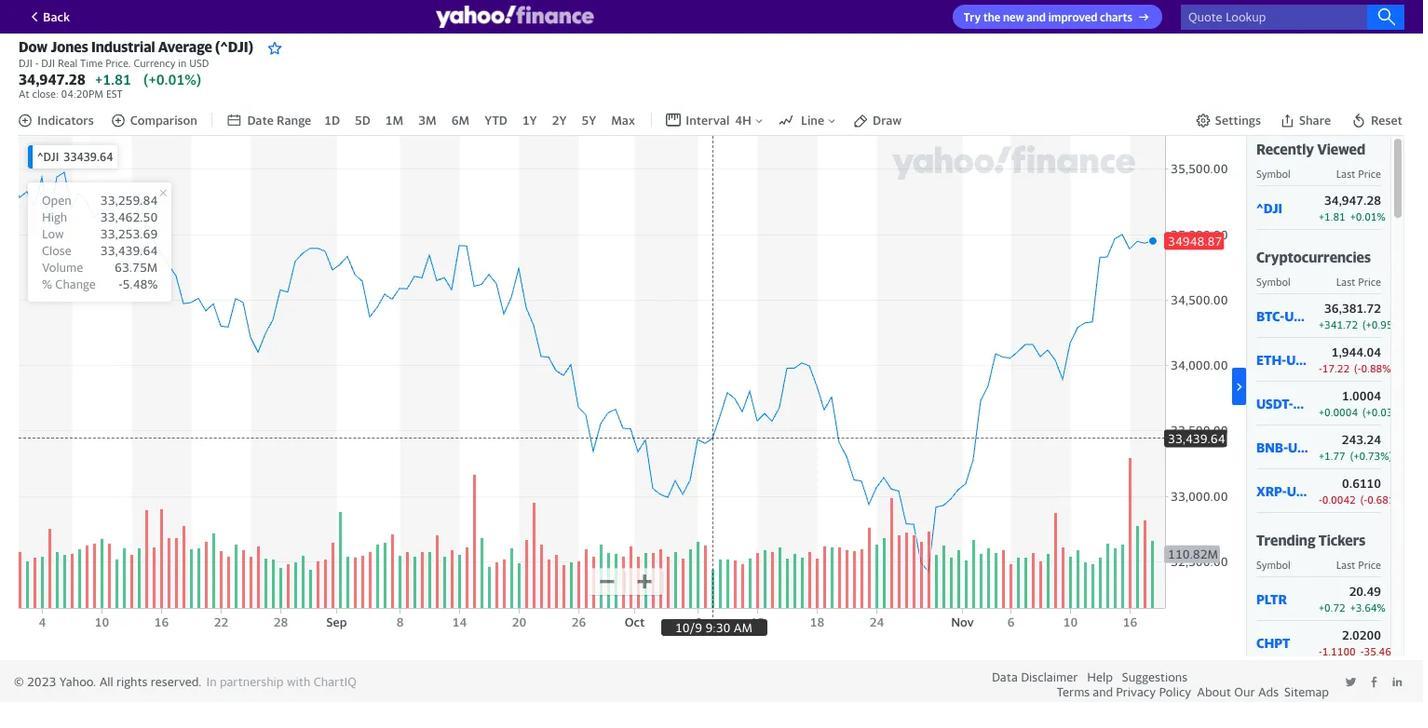 Task type: locate. For each thing, give the bounding box(es) containing it.
2 symbol from the top
[[1256, 276, 1290, 288]]

1 last from the top
[[1336, 168, 1356, 180]]

+1.81 down dji - dji real time price. currency in usd
[[95, 71, 131, 88]]

the
[[983, 10, 1001, 24]]

1 horizontal spatial dji
[[41, 57, 55, 69]]

last down the tickers
[[1336, 559, 1356, 571]]

34,947.28 +1.81
[[19, 71, 131, 88]]

0 vertical spatial last
[[1336, 168, 1356, 180]]

^dji 33439.64
[[37, 150, 113, 164]]

improved
[[1048, 10, 1098, 24]]

- for 0.6110
[[1319, 494, 1322, 506]]

+0.01%
[[1350, 211, 1386, 223]]

0 horizontal spatial and
[[1027, 10, 1046, 24]]

at
[[19, 88, 29, 100]]

- right eth-usd link
[[1319, 362, 1322, 375]]

sitemap link
[[1284, 685, 1329, 699]]

3 last price from the top
[[1336, 559, 1381, 571]]

show more image
[[1232, 380, 1246, 394]]

1 vertical spatial last price
[[1336, 276, 1381, 288]]

© 2023 yahoo. all rights reserved. in partnership with chartiq
[[14, 674, 357, 689]]

symbol down recently
[[1256, 168, 1290, 180]]

data
[[992, 670, 1018, 685]]

help link
[[1087, 670, 1113, 685]]

charts
[[1100, 10, 1133, 24]]

0 vertical spatial (-
[[1354, 362, 1361, 375]]

yahoo.
[[59, 674, 96, 689]]

reset
[[1371, 113, 1403, 128]]

3 last from the top
[[1336, 559, 1356, 571]]

0 horizontal spatial ^dji
[[37, 150, 59, 164]]

0 horizontal spatial dji
[[19, 57, 32, 69]]

- inside the 0.6110 -0.0042 (-0.6817%)
[[1319, 494, 1322, 506]]

9:30
[[706, 620, 731, 635]]

usd
[[189, 57, 209, 69], [1284, 308, 1310, 324], [1286, 352, 1312, 368], [1293, 395, 1319, 411], [1288, 439, 1314, 455], [1287, 483, 1313, 499]]

last for cryptocurrencies
[[1336, 276, 1356, 288]]

1 vertical spatial (-
[[1361, 494, 1367, 506]]

dji down dow
[[19, 57, 32, 69]]

34,947.28 for 34,947.28 +1.81
[[19, 71, 86, 88]]

recently viewed link
[[1256, 141, 1365, 157]]

0 horizontal spatial 34,947.28
[[19, 71, 86, 88]]

5y
[[582, 113, 596, 128]]

1 vertical spatial and
[[1093, 685, 1113, 699]]

1 vertical spatial 34,947.28
[[1324, 193, 1381, 208]]

2 vertical spatial last price
[[1336, 559, 1381, 571]]

symbol up btc-
[[1256, 276, 1290, 288]]

1 dji from the left
[[19, 57, 32, 69]]

1.1100
[[1322, 646, 1356, 658]]

symbol for trending tickers
[[1256, 559, 1290, 571]]

- right xrp-usd on the bottom
[[1319, 494, 1322, 506]]

- down 63.75m
[[118, 277, 123, 292]]

^dji for ^dji 33439.64
[[37, 150, 59, 164]]

(+0.0371%)
[[1363, 406, 1417, 418]]

1 vertical spatial ^dji
[[1256, 200, 1283, 216]]

max button
[[609, 111, 637, 130]]

dji left real
[[41, 57, 55, 69]]

price up 20.49
[[1358, 559, 1381, 571]]

2 last from the top
[[1336, 276, 1356, 288]]

^dji down indicators button on the left
[[37, 150, 59, 164]]

0 vertical spatial last price
[[1336, 168, 1381, 180]]

line
[[801, 113, 824, 128]]

bnb-usd link
[[1256, 439, 1314, 455]]

right column element
[[1246, 136, 1417, 702]]

+1.81 for 34,947.28 +1.81 +0.01%
[[1319, 211, 1346, 223]]

1 vertical spatial +1.81
[[1319, 211, 1346, 223]]

243.24
[[1342, 432, 1381, 447]]

btc-
[[1256, 308, 1285, 324]]

+0.72
[[1319, 602, 1346, 614]]

last price up the 36,381.72
[[1336, 276, 1381, 288]]

price for trending tickers
[[1358, 559, 1381, 571]]

^dji link
[[1256, 200, 1310, 216]]

2 vertical spatial symbol
[[1256, 559, 1290, 571]]

change
[[55, 277, 96, 292]]

+341.72
[[1319, 319, 1358, 331]]

1 horizontal spatial 34,947.28
[[1324, 193, 1381, 208]]

1 vertical spatial price
[[1358, 276, 1381, 288]]

+1.81 left +0.01% at the right of the page
[[1319, 211, 1346, 223]]

and right new in the top right of the page
[[1027, 10, 1046, 24]]

0 vertical spatial +1.81
[[95, 71, 131, 88]]

privacy policy link
[[1116, 685, 1191, 699]]

1 symbol from the top
[[1256, 168, 1290, 180]]

close:
[[32, 88, 58, 100]]

1 horizontal spatial ^dji
[[1256, 200, 1283, 216]]

line button
[[779, 113, 837, 128]]

1 vertical spatial symbol
[[1256, 276, 1290, 288]]

34,947.28 inside 34,947.28 +1.81 +0.01%
[[1324, 193, 1381, 208]]

date range
[[247, 113, 311, 128]]

+1.81 inside 34,947.28 +1.81 +0.01%
[[1319, 211, 1346, 223]]

33,439.64
[[100, 243, 158, 258]]

usd for bnb-
[[1288, 439, 1314, 455]]

34,947.28 +1.81 +0.01%
[[1319, 193, 1386, 223]]

bnb-usd
[[1256, 439, 1314, 455]]

date range button
[[227, 113, 311, 128]]

63.75m
[[115, 260, 158, 275]]

1 last price from the top
[[1336, 168, 1381, 180]]

% change
[[42, 277, 96, 292]]

3 price from the top
[[1358, 559, 1381, 571]]

1 horizontal spatial and
[[1093, 685, 1113, 699]]

(- down 1,944.04
[[1354, 362, 1361, 375]]

back button
[[19, 5, 77, 28]]

average
[[158, 38, 212, 55]]

data disclaimer help suggestions terms and privacy policy about our ads sitemap
[[992, 670, 1329, 699]]

sitemap
[[1284, 685, 1329, 699]]

0 vertical spatial price
[[1358, 168, 1381, 180]]

33439.64
[[64, 150, 113, 164]]

max
[[611, 113, 635, 128]]

0 vertical spatial symbol
[[1256, 168, 1290, 180]]

follow on linkedin image
[[1391, 676, 1404, 688]]

34,947.28 for 34,947.28 +1.81 +0.01%
[[1324, 193, 1381, 208]]

and right terms
[[1093, 685, 1113, 699]]

- for dji
[[35, 57, 39, 69]]

^dji down recently
[[1256, 200, 1283, 216]]

+1.81
[[95, 71, 131, 88], [1319, 211, 1346, 223]]

^dji inside right column element
[[1256, 200, 1283, 216]]

(-
[[1354, 362, 1361, 375], [1361, 494, 1367, 506]]

0 vertical spatial ^dji
[[37, 150, 59, 164]]

cryptocurrencies link
[[1256, 249, 1371, 266]]

last up the 36,381.72
[[1336, 276, 1356, 288]]

(- for xrp-usd
[[1361, 494, 1367, 506]]

34,947.28 up +0.01% at the right of the page
[[1324, 193, 1381, 208]]

36,381.72 +341.72 (+0.95%)
[[1319, 301, 1405, 331]]

last down viewed
[[1336, 168, 1356, 180]]

suggestions
[[1122, 670, 1188, 685]]

1d
[[324, 113, 340, 128]]

1,944.04
[[1332, 345, 1381, 360]]

3 symbol from the top
[[1256, 559, 1290, 571]]

0 vertical spatial 34,947.28
[[19, 71, 86, 88]]

20.49 +0.72 +3.64%
[[1319, 584, 1386, 614]]

symbol down trending
[[1256, 559, 1290, 571]]

1 price from the top
[[1358, 168, 1381, 180]]

draw
[[873, 113, 902, 128]]

2 vertical spatial price
[[1358, 559, 1381, 571]]

(- inside the 0.6110 -0.0042 (-0.6817%)
[[1361, 494, 1367, 506]]

1 horizontal spatial +1.81
[[1319, 211, 1346, 223]]

- down dow
[[35, 57, 39, 69]]

price down viewed
[[1358, 168, 1381, 180]]

2 dji from the left
[[41, 57, 55, 69]]

price up the 36,381.72
[[1358, 276, 1381, 288]]

search image
[[1378, 7, 1396, 26]]

34,947.28 down real
[[19, 71, 86, 88]]

(- for eth-usd
[[1354, 362, 1361, 375]]

- right chpt link
[[1319, 646, 1322, 658]]

and inside button
[[1027, 10, 1046, 24]]

last price down viewed
[[1336, 168, 1381, 180]]

2 price from the top
[[1358, 276, 1381, 288]]

dow
[[19, 38, 48, 55]]

(- down 0.6110
[[1361, 494, 1367, 506]]

suggestions link
[[1122, 670, 1188, 685]]

- inside 1,944.04 -17.22 (-0.88%)
[[1319, 362, 1322, 375]]

5d button
[[353, 111, 372, 130]]

symbol
[[1256, 168, 1290, 180], [1256, 276, 1290, 288], [1256, 559, 1290, 571]]

nav element
[[227, 111, 637, 130]]

0.6110
[[1342, 476, 1381, 491]]

price for cryptocurrencies
[[1358, 276, 1381, 288]]

disclaimer
[[1021, 670, 1078, 685]]

trending tickers
[[1256, 532, 1366, 549]]

0 vertical spatial and
[[1027, 10, 1046, 24]]

2 last price from the top
[[1336, 276, 1381, 288]]

last price
[[1336, 168, 1381, 180], [1336, 276, 1381, 288], [1336, 559, 1381, 571]]

last for recently viewed
[[1336, 168, 1356, 180]]

last price for trending tickers
[[1336, 559, 1381, 571]]

low
[[42, 226, 64, 241]]

(- inside 1,944.04 -17.22 (-0.88%)
[[1354, 362, 1361, 375]]

2 vertical spatial last
[[1336, 559, 1356, 571]]

1 vertical spatial last
[[1336, 276, 1356, 288]]

- down 2.0200
[[1361, 646, 1364, 658]]

©
[[14, 674, 24, 689]]

indicators
[[37, 113, 94, 128]]

(+0.95%)
[[1363, 319, 1405, 331]]

33,462.50
[[100, 210, 158, 225]]

last price up 20.49
[[1336, 559, 1381, 571]]

1.0004
[[1342, 388, 1381, 403]]

0 horizontal spatial +1.81
[[95, 71, 131, 88]]

ytd button
[[483, 111, 509, 130]]

usd for usdt-
[[1293, 395, 1319, 411]]



Task type: vqa. For each thing, say whether or not it's contained in the screenshot.


Task type: describe. For each thing, give the bounding box(es) containing it.
and inside data disclaimer help suggestions terms and privacy policy about our ads sitemap
[[1093, 685, 1113, 699]]

2.0200 -1.1100 -35.46%
[[1319, 628, 1400, 658]]

6m button
[[450, 111, 471, 130]]

price for recently viewed
[[1358, 168, 1381, 180]]

(+0.73%)
[[1350, 450, 1393, 462]]

draw button
[[851, 111, 904, 130]]

about
[[1197, 685, 1231, 699]]

data disclaimer link
[[992, 670, 1078, 685]]

%
[[42, 277, 52, 292]]

(+0.01%) at close:  04:20pm est
[[19, 71, 201, 100]]

usdt-usd link
[[1256, 395, 1319, 411]]

04:20pm
[[61, 88, 103, 100]]

follow on facebook image
[[1368, 676, 1380, 688]]

btc-usd link
[[1256, 308, 1310, 324]]

1y
[[522, 113, 537, 128]]

interval
[[686, 113, 730, 128]]

chpt link
[[1256, 635, 1310, 651]]

industrial
[[91, 38, 155, 55]]

recently viewed
[[1256, 141, 1365, 157]]

^dji for ^dji
[[1256, 200, 1283, 216]]

6m
[[451, 113, 470, 128]]

last price for cryptocurrencies
[[1336, 276, 1381, 288]]

terms
[[1057, 685, 1090, 699]]

20.49
[[1349, 584, 1381, 599]]

viewed
[[1317, 141, 1365, 157]]

share button
[[1278, 111, 1333, 130]]

partnership
[[220, 674, 284, 689]]

- for 1,944.04
[[1319, 362, 1322, 375]]

usd for eth-
[[1286, 352, 1312, 368]]

usd for btc-
[[1284, 308, 1310, 324]]

symbol for recently viewed
[[1256, 168, 1290, 180]]

eth-usd link
[[1256, 352, 1312, 368]]

5d
[[355, 113, 371, 128]]

2023
[[27, 674, 56, 689]]

share
[[1299, 113, 1331, 128]]

(+0.01%)
[[144, 71, 201, 88]]

ads
[[1258, 685, 1279, 699]]

yahoo finance logo image
[[436, 6, 594, 28]]

0.88%)
[[1361, 362, 1394, 375]]

- for 2.0200
[[1319, 646, 1322, 658]]

reset button
[[1350, 111, 1405, 130]]

2y
[[552, 113, 567, 128]]

price.
[[105, 57, 131, 69]]

1y button
[[521, 111, 539, 130]]

symbol for cryptocurrencies
[[1256, 276, 1290, 288]]

2y button
[[550, 111, 569, 130]]

policy
[[1159, 685, 1191, 699]]

usdt-
[[1256, 395, 1293, 411]]

xrp-usd link
[[1256, 483, 1313, 499]]

1m button
[[384, 111, 405, 130]]

currency
[[134, 57, 176, 69]]

settings button
[[1196, 113, 1261, 128]]

last price for recently viewed
[[1336, 168, 1381, 180]]

chart toolbar toolbar
[[18, 103, 1405, 136]]

+1.81 for 34,947.28 +1.81
[[95, 71, 131, 88]]

1m
[[385, 113, 403, 128]]

ytd
[[484, 113, 508, 128]]

new
[[1003, 10, 1024, 24]]

17.22
[[1322, 362, 1350, 375]]

0.0042
[[1322, 494, 1356, 506]]

follow on twitter image
[[1345, 676, 1357, 688]]

chartiq
[[314, 674, 357, 689]]

volume
[[42, 260, 83, 275]]

0.6110 -0.0042 (-0.6817%)
[[1319, 476, 1413, 506]]

am
[[734, 620, 753, 635]]

interval 4h
[[686, 113, 752, 128]]

open
[[42, 193, 71, 208]]

+0.0004
[[1319, 406, 1358, 418]]

back
[[43, 9, 70, 24]]

eth-
[[1256, 352, 1286, 368]]

+1.77
[[1319, 450, 1346, 462]]

try the new and improved charts button
[[953, 5, 1162, 29]]

35.46%
[[1364, 646, 1400, 658]]

terms link
[[1057, 685, 1090, 699]]

comparison button
[[111, 113, 197, 128]]

recently
[[1256, 141, 1314, 157]]

33,253.69
[[100, 226, 158, 241]]

xrp-
[[1256, 483, 1287, 499]]

Quote Lookup text field
[[1181, 4, 1405, 29]]

3m
[[418, 113, 436, 128]]

last for trending tickers
[[1336, 559, 1356, 571]]

chpt
[[1256, 635, 1290, 651]]

+3.64%
[[1350, 602, 1386, 614]]

range
[[277, 113, 311, 128]]

trending tickers link
[[1256, 532, 1366, 549]]

5y button
[[580, 111, 598, 130]]

10/9 9:30 am
[[675, 620, 753, 635]]

1d button
[[323, 111, 342, 130]]

usd for xrp-
[[1287, 483, 1313, 499]]

dji - dji real time price. currency in usd
[[19, 57, 209, 69]]

4h
[[735, 113, 752, 128]]

try
[[964, 10, 981, 24]]

2.0200
[[1342, 628, 1381, 643]]

reserved.
[[151, 674, 202, 689]]

our
[[1234, 685, 1255, 699]]

in
[[178, 57, 187, 69]]

0.6817%)
[[1367, 494, 1413, 506]]



